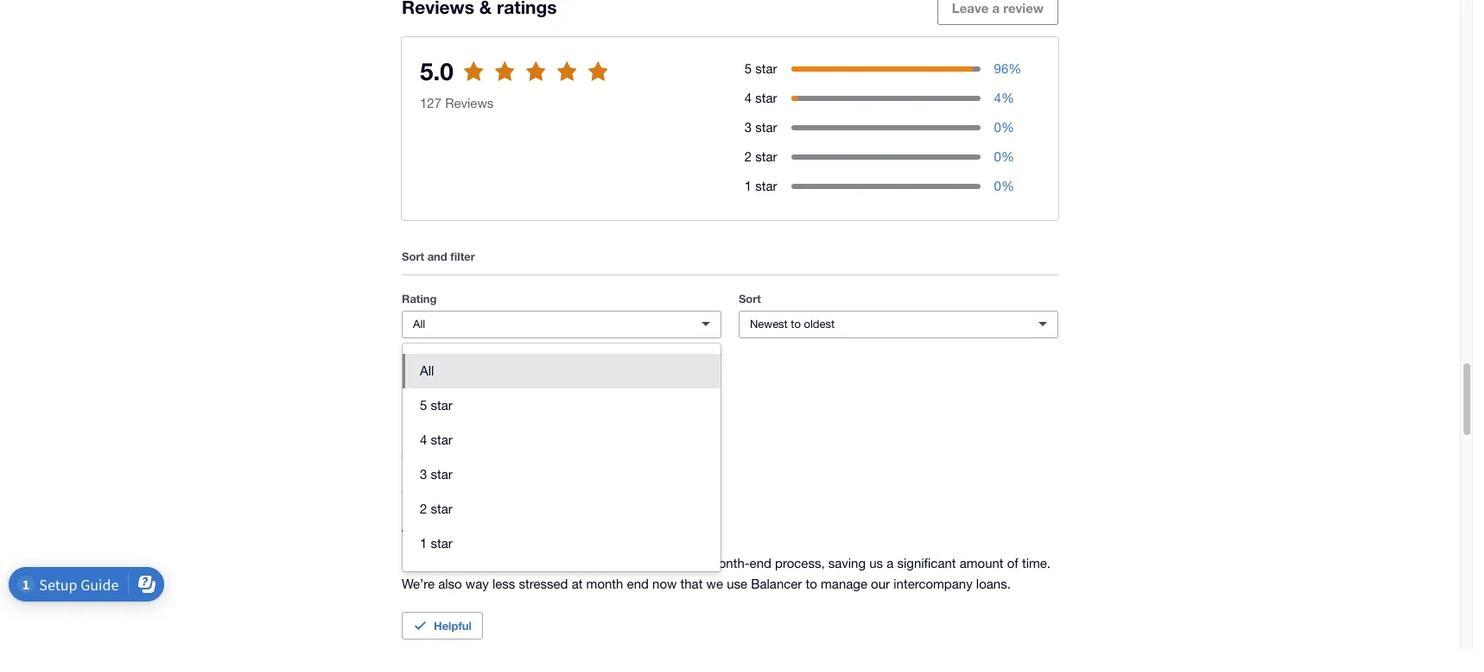 Task type: locate. For each thing, give the bounding box(es) containing it.
stressed
[[519, 577, 568, 592]]

all inside popup button
[[413, 318, 425, 331]]

0 horizontal spatial 4
[[420, 433, 427, 447]]

reviews
[[445, 96, 494, 110]]

vital right a
[[419, 515, 451, 536]]

1 vertical spatial 0
[[994, 149, 1002, 164]]

0 vertical spatial our
[[685, 556, 704, 571]]

is
[[451, 556, 461, 571]]

loans.
[[976, 577, 1011, 592]]

5
[[745, 61, 752, 76], [420, 398, 427, 413]]

list box
[[403, 344, 721, 572]]

group containing all
[[403, 344, 721, 572]]

all for all button
[[420, 364, 434, 378]]

0 vertical spatial 0 %
[[994, 120, 1014, 135]]

1 vertical spatial 4 star
[[420, 433, 453, 447]]

a inside button
[[993, 0, 1000, 16]]

1 vertical spatial 3 star
[[420, 467, 453, 482]]

end down streamlines
[[627, 577, 649, 592]]

0 vertical spatial 3
[[745, 120, 752, 135]]

all
[[413, 318, 425, 331], [420, 364, 434, 378]]

0 horizontal spatial end
[[627, 577, 649, 592]]

our down us at the bottom of the page
[[871, 577, 890, 592]]

a right us at the bottom of the page
[[887, 556, 894, 571]]

1 horizontal spatial end
[[750, 556, 772, 571]]

less
[[493, 577, 515, 592]]

0 vertical spatial 2 star
[[745, 149, 777, 164]]

3
[[745, 120, 752, 135], [420, 467, 427, 482]]

end up balancer
[[750, 556, 772, 571]]

1 0 from the top
[[994, 120, 1002, 135]]

vital
[[419, 515, 451, 536], [475, 556, 498, 571]]

2 star button
[[403, 492, 721, 527]]

0 horizontal spatial vital
[[419, 515, 451, 536]]

newest to oldest
[[750, 318, 835, 331]]

to down the process,
[[806, 577, 817, 592]]

% for 1 star
[[1002, 179, 1014, 193]]

1 vertical spatial all
[[420, 364, 434, 378]]

0 vertical spatial to
[[475, 74, 487, 90]]

1 vertical spatial 0 %
[[994, 149, 1014, 164]]

0 for 3 star
[[994, 120, 1002, 135]]

list box containing all
[[403, 344, 721, 572]]

1 horizontal spatial vital
[[475, 556, 498, 571]]

0 horizontal spatial 1
[[420, 536, 427, 551]]

2
[[745, 149, 752, 164], [420, 502, 427, 517]]

1 horizontal spatial 4
[[745, 91, 752, 105]]

1 horizontal spatial 2 star
[[745, 149, 777, 164]]

sort left and
[[402, 250, 424, 263]]

1 horizontal spatial 1 star
[[745, 179, 777, 193]]

1 vertical spatial 5 star
[[420, 398, 453, 413]]

1 horizontal spatial sort
[[739, 292, 761, 306]]

reviews inside 'skip to reviews list' link
[[491, 74, 538, 90]]

2 horizontal spatial a
[[993, 0, 1000, 16]]

0 for 1 star
[[994, 179, 1002, 193]]

reviews right "recent"
[[490, 375, 544, 393]]

% for 4 star
[[1002, 91, 1014, 105]]

to right skip
[[475, 74, 487, 90]]

% for 2 star
[[1002, 149, 1014, 164]]

1 vertical spatial reviews
[[490, 375, 544, 393]]

rating
[[402, 292, 437, 306]]

our up that
[[685, 556, 704, 571]]

to inside mayday is a vital tool. it dramatically streamlines our month-end process, saving us a significant amount of time. we're also way less stressed at month end now that we use balancer to manage our intercompany loans.
[[806, 577, 817, 592]]

star inside 1 star button
[[431, 536, 453, 551]]

review
[[1004, 0, 1044, 16]]

star inside the 2 star button
[[431, 502, 453, 517]]

2 0 from the top
[[994, 149, 1002, 164]]

to inside popup button
[[791, 318, 801, 331]]

0 %
[[994, 120, 1014, 135], [994, 149, 1014, 164], [994, 179, 1014, 193]]

a right the is
[[464, 556, 471, 571]]

month-
[[708, 556, 750, 571]]

a
[[402, 515, 414, 536]]

sort
[[402, 250, 424, 263], [739, 292, 761, 306]]

3 star
[[745, 120, 777, 135], [420, 467, 453, 482]]

3 inside button
[[420, 467, 427, 482]]

1 horizontal spatial 2
[[745, 149, 752, 164]]

filter
[[451, 250, 475, 263]]

0 horizontal spatial 3
[[420, 467, 427, 482]]

0 vertical spatial 1 star
[[745, 179, 777, 193]]

us
[[870, 556, 883, 571]]

to for skip
[[475, 74, 487, 90]]

at
[[572, 577, 583, 592]]

0 for 2 star
[[994, 149, 1002, 164]]

2 star
[[745, 149, 777, 164], [420, 502, 453, 517]]

all button
[[403, 354, 721, 389]]

end
[[750, 556, 772, 571], [627, 577, 649, 592]]

1 vertical spatial to
[[791, 318, 801, 331]]

0 horizontal spatial 3 star
[[420, 467, 453, 482]]

3 0 from the top
[[994, 179, 1002, 193]]

0 horizontal spatial 2
[[420, 502, 427, 517]]

0 horizontal spatial sort
[[402, 250, 424, 263]]

2 0 % from the top
[[994, 149, 1014, 164]]

sort for sort and filter
[[402, 250, 424, 263]]

1 star
[[745, 179, 777, 193], [420, 536, 453, 551]]

1 vertical spatial vital
[[475, 556, 498, 571]]

1 vertical spatial 3
[[420, 467, 427, 482]]

0 vertical spatial sort
[[402, 250, 424, 263]]

star
[[755, 61, 777, 76], [755, 91, 777, 105], [755, 120, 777, 135], [755, 149, 777, 164], [755, 179, 777, 193], [431, 398, 453, 413], [431, 433, 453, 447], [431, 467, 453, 482], [431, 502, 453, 517], [431, 536, 453, 551]]

0 horizontal spatial a
[[464, 556, 471, 571]]

that
[[681, 577, 703, 592]]

1 horizontal spatial 5
[[745, 61, 752, 76]]

mayday is a vital tool. it dramatically streamlines our month-end process, saving us a significant amount of time. we're also way less stressed at month end now that we use balancer to manage our intercompany loans.
[[402, 556, 1055, 592]]

1 horizontal spatial our
[[871, 577, 890, 592]]

4 star button
[[403, 423, 721, 458]]

sort up newest
[[739, 292, 761, 306]]

2 horizontal spatial to
[[806, 577, 817, 592]]

skip
[[444, 74, 471, 90]]

use
[[727, 577, 748, 592]]

0 horizontal spatial 4 star
[[420, 433, 453, 447]]

2 vertical spatial 0
[[994, 179, 1002, 193]]

3 star inside button
[[420, 467, 453, 482]]

helpful button
[[402, 613, 483, 640]]

dramatically
[[542, 556, 612, 571]]

4
[[745, 91, 752, 105], [994, 91, 1002, 105], [420, 433, 427, 447]]

0 horizontal spatial 5 star
[[420, 398, 453, 413]]

oldest
[[804, 318, 835, 331]]

4 star
[[745, 91, 777, 105], [420, 433, 453, 447]]

0 vertical spatial vital
[[419, 515, 451, 536]]

1 vertical spatial end
[[627, 577, 649, 592]]

all left "recent"
[[420, 364, 434, 378]]

1 vertical spatial sort
[[739, 292, 761, 306]]

0 vertical spatial 2
[[745, 149, 752, 164]]

0 vertical spatial all
[[413, 318, 425, 331]]

saving
[[829, 556, 866, 571]]

3 0 % from the top
[[994, 179, 1014, 193]]

1 vertical spatial 2 star
[[420, 502, 453, 517]]

0 horizontal spatial 1 star
[[420, 536, 453, 551]]

leave a review button
[[938, 0, 1059, 25]]

2 vertical spatial to
[[806, 577, 817, 592]]

2 vertical spatial 0 %
[[994, 179, 1014, 193]]

vital up way
[[475, 556, 498, 571]]

5 inside button
[[420, 398, 427, 413]]

reviews
[[491, 74, 538, 90], [490, 375, 544, 393]]

5.0
[[420, 57, 454, 85]]

florah
[[450, 440, 489, 456]]

%
[[1009, 61, 1022, 76], [1002, 91, 1014, 105], [1002, 120, 1014, 135], [1002, 149, 1014, 164], [1002, 179, 1014, 193]]

reviews for to
[[491, 74, 538, 90]]

a
[[993, 0, 1000, 16], [464, 556, 471, 571], [887, 556, 894, 571]]

1 vertical spatial 1 star
[[420, 536, 453, 551]]

1 vertical spatial 1
[[420, 536, 427, 551]]

to left 'oldest'
[[791, 318, 801, 331]]

96
[[994, 61, 1009, 76]]

% for 5 star
[[1009, 61, 1022, 76]]

all down rating in the top of the page
[[413, 318, 425, 331]]

96 %
[[994, 61, 1022, 76]]

month
[[586, 577, 623, 592]]

4 %
[[994, 91, 1014, 105]]

0 vertical spatial 3 star
[[745, 120, 777, 135]]

1 vertical spatial 2
[[420, 502, 427, 517]]

0 horizontal spatial 5
[[420, 398, 427, 413]]

1 0 % from the top
[[994, 120, 1014, 135]]

1 horizontal spatial 1
[[745, 179, 752, 193]]

posted
[[450, 460, 486, 473]]

to
[[475, 74, 487, 90], [791, 318, 801, 331], [806, 577, 817, 592]]

our
[[685, 556, 704, 571], [871, 577, 890, 592]]

a right leave
[[993, 0, 1000, 16]]

1 star button
[[403, 527, 721, 562]]

5 star inside button
[[420, 398, 453, 413]]

group
[[403, 344, 721, 572]]

skip to reviews list link
[[430, 65, 575, 99]]

0 horizontal spatial 2 star
[[420, 502, 453, 517]]

1 vertical spatial 5
[[420, 398, 427, 413]]

0 vertical spatial 4 star
[[745, 91, 777, 105]]

time.
[[1022, 556, 1051, 571]]

5 star
[[745, 61, 777, 76], [420, 398, 453, 413]]

0 vertical spatial 0
[[994, 120, 1002, 135]]

reviews for recent
[[490, 375, 544, 393]]

and
[[427, 250, 447, 263]]

1
[[745, 179, 752, 193], [420, 536, 427, 551]]

0 vertical spatial end
[[750, 556, 772, 571]]

reviews left list
[[491, 74, 538, 90]]

all for all popup button
[[413, 318, 425, 331]]

0 horizontal spatial to
[[475, 74, 487, 90]]

all inside button
[[420, 364, 434, 378]]

0 vertical spatial 5 star
[[745, 61, 777, 76]]

127 reviews
[[420, 96, 494, 110]]

1 horizontal spatial to
[[791, 318, 801, 331]]

0 vertical spatial reviews
[[491, 74, 538, 90]]

0
[[994, 120, 1002, 135], [994, 149, 1002, 164], [994, 179, 1002, 193]]



Task type: vqa. For each thing, say whether or not it's contained in the screenshot.
significant
yes



Task type: describe. For each thing, give the bounding box(es) containing it.
process,
[[775, 556, 825, 571]]

tool
[[456, 515, 487, 536]]

leave
[[952, 0, 989, 16]]

1 vertical spatial our
[[871, 577, 890, 592]]

all button
[[402, 311, 722, 339]]

star inside 4 star button
[[431, 433, 453, 447]]

we
[[707, 577, 723, 592]]

star inside 5 star button
[[431, 398, 453, 413]]

leave a review
[[952, 0, 1044, 16]]

it
[[531, 556, 538, 571]]

1 horizontal spatial 5 star
[[745, 61, 777, 76]]

manage
[[821, 577, 868, 592]]

% for 3 star
[[1002, 120, 1014, 135]]

a vital tool
[[402, 515, 487, 536]]

helpful
[[434, 620, 472, 633]]

most
[[402, 375, 437, 393]]

we're
[[402, 577, 435, 592]]

sort for sort
[[739, 292, 761, 306]]

1 inside button
[[420, 536, 427, 551]]

1 horizontal spatial 4 star
[[745, 91, 777, 105]]

amount
[[960, 556, 1004, 571]]

1 star inside button
[[420, 536, 453, 551]]

2 horizontal spatial 4
[[994, 91, 1002, 105]]

tool.
[[502, 556, 527, 571]]

0 % for 3 star
[[994, 120, 1014, 135]]

127
[[420, 96, 442, 110]]

3 star button
[[403, 458, 721, 492]]

streamlines
[[616, 556, 682, 571]]

4 star inside button
[[420, 433, 453, 447]]

florah umukundwa posted
[[450, 440, 571, 473]]

mayday
[[402, 556, 448, 571]]

sort and filter
[[402, 250, 475, 263]]

0 % for 2 star
[[994, 149, 1014, 164]]

star inside the 3 star button
[[431, 467, 453, 482]]

1 horizontal spatial a
[[887, 556, 894, 571]]

balancer
[[751, 577, 802, 592]]

most recent reviews
[[402, 375, 544, 393]]

newest
[[750, 318, 788, 331]]

0 vertical spatial 5
[[745, 61, 752, 76]]

vital inside mayday is a vital tool. it dramatically streamlines our month-end process, saving us a significant amount of time. we're also way less stressed at month end now that we use balancer to manage our intercompany loans.
[[475, 556, 498, 571]]

way
[[466, 577, 489, 592]]

of
[[1007, 556, 1019, 571]]

now
[[652, 577, 677, 592]]

4 inside button
[[420, 433, 427, 447]]

umukundwa
[[493, 440, 571, 456]]

0 % for 1 star
[[994, 179, 1014, 193]]

0 horizontal spatial our
[[685, 556, 704, 571]]

0 vertical spatial 1
[[745, 179, 752, 193]]

newest to oldest button
[[739, 311, 1059, 339]]

also
[[438, 577, 462, 592]]

to for newest
[[791, 318, 801, 331]]

2 inside button
[[420, 502, 427, 517]]

skip to reviews list
[[444, 74, 560, 90]]

intercompany
[[894, 577, 973, 592]]

significant
[[897, 556, 956, 571]]

1 horizontal spatial 3 star
[[745, 120, 777, 135]]

recent
[[441, 375, 486, 393]]

list
[[542, 74, 560, 90]]

5 star button
[[403, 389, 721, 423]]

2 star inside button
[[420, 502, 453, 517]]

1 horizontal spatial 3
[[745, 120, 752, 135]]



